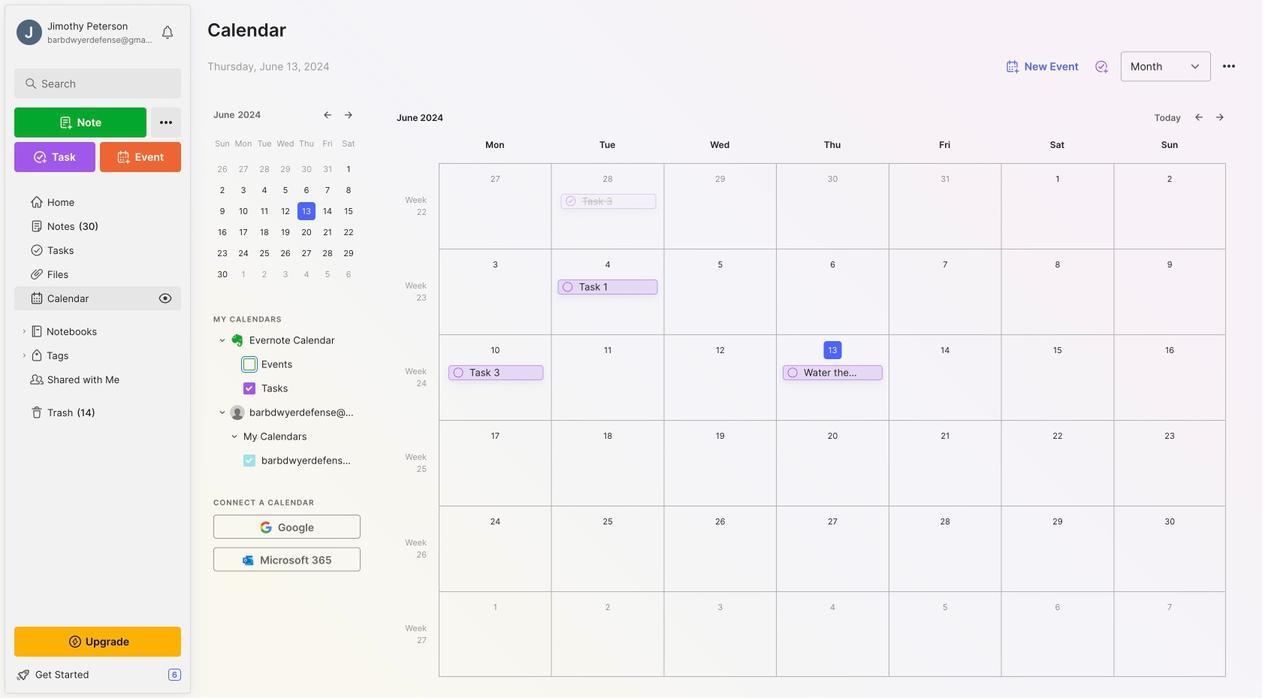 Task type: describe. For each thing, give the bounding box(es) containing it.
June field
[[213, 109, 238, 121]]

cell for 2nd row from the top of the page
[[262, 357, 299, 372]]

Search text field
[[41, 77, 161, 91]]

cell for third row
[[262, 381, 294, 396]]

tree inside main element
[[5, 181, 190, 613]]

none search field inside main element
[[41, 74, 161, 92]]

2024 field
[[238, 109, 264, 121]]

expand tags image
[[20, 351, 29, 360]]

1 grid from the top
[[213, 328, 358, 401]]

main element
[[0, 0, 195, 698]]

cell up select894 checkbox
[[250, 333, 338, 348]]

more actions image
[[1221, 57, 1239, 75]]

cell down select895 checkbox
[[250, 405, 358, 420]]

2 grid from the top
[[213, 401, 358, 473]]

Select894 checkbox
[[244, 359, 256, 371]]

6 row from the top
[[213, 449, 358, 473]]

Help and Learning task checklist field
[[5, 663, 190, 687]]

cell for fifth row from the top
[[239, 429, 307, 444]]

Account field
[[14, 17, 153, 47]]



Task type: vqa. For each thing, say whether or not it's contained in the screenshot.
sixth row from the bottom
yes



Task type: locate. For each thing, give the bounding box(es) containing it.
Select895 checkbox
[[244, 383, 256, 395]]

tree
[[5, 181, 190, 613]]

None search field
[[41, 74, 161, 92]]

5 row from the top
[[213, 425, 358, 449]]

2 row from the top
[[213, 353, 358, 377]]

click to collapse image
[[190, 670, 201, 688]]

arrow image for select894 checkbox
[[218, 336, 227, 345]]

1 horizontal spatial arrow image
[[230, 432, 239, 441]]

1 row from the top
[[213, 328, 358, 353]]

Select901 checkbox
[[244, 455, 256, 467]]

arrow image for select901 option
[[230, 432, 239, 441]]

3 row from the top
[[213, 377, 358, 401]]

row
[[213, 328, 358, 353], [213, 353, 358, 377], [213, 377, 358, 401], [213, 401, 358, 425], [213, 425, 358, 449], [213, 449, 358, 473]]

row group
[[213, 425, 358, 473]]

0 horizontal spatial arrow image
[[218, 336, 227, 345]]

cell up select901 option
[[239, 429, 307, 444]]

cell right select901 option
[[262, 453, 358, 468]]

cell right select895 checkbox
[[262, 381, 294, 396]]

More actions field
[[1215, 51, 1245, 82]]

4 row from the top
[[213, 401, 358, 425]]

0 vertical spatial arrow image
[[218, 336, 227, 345]]

new task image
[[1094, 59, 1109, 74]]

None field
[[1121, 51, 1212, 82]]

None checkbox
[[582, 195, 651, 208], [470, 366, 539, 380], [582, 195, 651, 208], [470, 366, 539, 380]]

arrow image
[[218, 336, 227, 345], [230, 432, 239, 441]]

None text field
[[1131, 60, 1185, 73]]

1 vertical spatial arrow image
[[230, 432, 239, 441]]

None checkbox
[[579, 280, 653, 294], [804, 366, 878, 380], [579, 280, 653, 294], [804, 366, 878, 380]]

grid
[[213, 328, 358, 401], [213, 401, 358, 473]]

arrow image
[[218, 408, 227, 417]]

expand notebooks image
[[20, 327, 29, 336]]

cell right select894 checkbox
[[262, 357, 299, 372]]

cell
[[250, 333, 338, 348], [262, 357, 299, 372], [262, 381, 294, 396], [250, 405, 358, 420], [239, 429, 307, 444], [262, 453, 358, 468]]

cell for 1st row from the bottom of the page
[[262, 453, 358, 468]]



